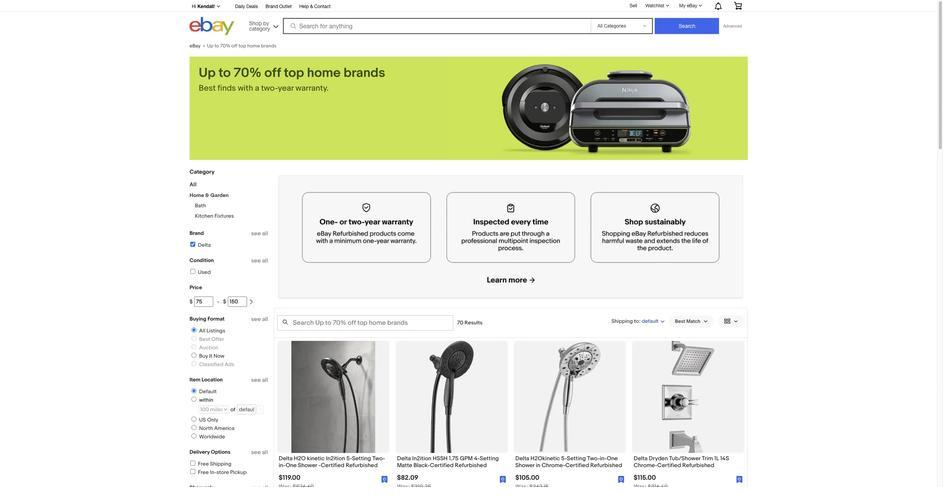 Task type: describe. For each thing, give the bounding box(es) containing it.
70% for up to 70% off top home brands best finds with a two-year warranty.
[[234, 65, 262, 81]]

$ for minimum value text box
[[190, 299, 193, 305]]

!
[[214, 4, 215, 9]]

see all button for brand
[[251, 230, 268, 238]]

[object undefined] image for $105.00
[[619, 477, 625, 484]]

best offer link
[[189, 336, 226, 343]]

top for up to 70% off top home brands
[[239, 43, 246, 49]]

ads
[[225, 362, 234, 368]]

brand outlet
[[266, 4, 292, 9]]

in2ition inside "delta in2ition hssh 1.75 gpm 4-setting matte black-certified refurbished"
[[413, 456, 432, 463]]

buying format
[[190, 316, 225, 323]]

daily deals link
[[235, 3, 258, 11]]

best match
[[676, 319, 701, 325]]

delta h2o kinetic in2ition 5-setting two-in-one shower -certified refurbished image
[[291, 341, 376, 454]]

in
[[536, 463, 541, 470]]

$115.00
[[634, 475, 657, 483]]

within radio
[[192, 397, 197, 402]]

delta h2okinetic  5-setting two-in-one shower  in chrome-certified refurbished image
[[514, 341, 627, 454]]

deals
[[247, 4, 258, 9]]

my ebay
[[680, 3, 698, 8]]

within
[[199, 397, 213, 404]]

price
[[190, 285, 202, 291]]

shop
[[249, 20, 262, 26]]

North America radio
[[192, 426, 197, 431]]

certified inside delta dryden tub/shower trim 1l 14s chrome-certified refurbished
[[658, 463, 682, 470]]

delta for $82.09
[[397, 456, 411, 463]]

[object undefined] image for $119.00
[[382, 477, 388, 484]]

up for up to 70% off top home brands best finds with a two-year warranty.
[[199, 65, 216, 81]]

all for item location
[[262, 377, 268, 384]]

:
[[640, 318, 641, 325]]

kendall
[[198, 3, 214, 9]]

in- inside delta h2o kinetic in2ition 5-setting two- in-one shower -certified refurbished
[[279, 463, 286, 470]]

all home & garden bath kitchen fixtures
[[190, 181, 234, 220]]

location
[[202, 377, 223, 384]]

best inside "up to 70% off top home brands best finds with a two-year warranty."
[[199, 84, 216, 94]]

store
[[217, 470, 229, 476]]

outlet
[[279, 4, 292, 9]]

delta h2okinetic  5-setting two-in-one shower  in chrome-certified refurbished
[[516, 456, 623, 470]]

$82.09
[[397, 475, 419, 483]]

Classified Ads radio
[[192, 362, 197, 367]]

shipping inside shipping to : default
[[612, 318, 633, 325]]

daily deals
[[235, 4, 258, 9]]

5- inside the delta h2okinetic  5-setting two-in-one shower  in chrome-certified refurbished
[[562, 456, 567, 463]]

brand outlet link
[[266, 3, 292, 11]]

best for best match
[[676, 319, 686, 325]]

delta for $115.00
[[634, 456, 648, 463]]

contact
[[315, 4, 331, 9]]

free shipping
[[198, 461, 232, 468]]

see all for item location
[[251, 377, 268, 384]]

best match button
[[670, 316, 715, 328]]

Free Shipping checkbox
[[190, 461, 195, 466]]

off for up to 70% off top home brands best finds with a two-year warranty.
[[265, 65, 281, 81]]

see for buying format
[[251, 316, 261, 323]]

certified inside the delta h2okinetic  5-setting two-in-one shower  in chrome-certified refurbished
[[566, 463, 590, 470]]

Search for anything text field
[[284, 19, 590, 33]]

setting inside the delta h2okinetic  5-setting two-in-one shower  in chrome-certified refurbished
[[567, 456, 586, 463]]

certified inside "delta in2ition hssh 1.75 gpm 4-setting matte black-certified refurbished"
[[430, 463, 454, 470]]

setting inside "delta in2ition hssh 1.75 gpm 4-setting matte black-certified refurbished"
[[480, 456, 499, 463]]

of
[[231, 407, 236, 413]]

one inside delta h2o kinetic in2ition 5-setting two- in-one shower -certified refurbished
[[286, 463, 297, 470]]

buy
[[199, 353, 208, 360]]

Minimum Value text field
[[194, 297, 214, 307]]

trim
[[702, 456, 714, 463]]

delta h2o kinetic in2ition 5-setting two- in-one shower -certified refurbished link
[[279, 456, 388, 472]]

view: gallery view image
[[725, 318, 739, 326]]

free for free in-store pickup
[[198, 470, 209, 476]]

70
[[458, 320, 464, 326]]

main content containing $119.00
[[274, 169, 748, 488]]

north america
[[199, 426, 235, 432]]

two-
[[261, 84, 278, 94]]

a
[[255, 84, 259, 94]]

gpm
[[460, 456, 473, 463]]

4-
[[474, 456, 480, 463]]

delta link
[[189, 242, 211, 249]]

$119.00
[[279, 475, 301, 483]]

account navigation
[[188, 0, 748, 12]]

delta in2ition hssh 1.75 gpm 4-setting matte black-certified refurbished link
[[397, 456, 507, 472]]

north america link
[[189, 426, 236, 432]]

all listings link
[[189, 328, 227, 335]]

america
[[214, 426, 235, 432]]

1 vertical spatial ebay
[[190, 43, 201, 49]]

delta for $105.00
[[516, 456, 530, 463]]

bath
[[195, 203, 206, 209]]

all for all listings
[[199, 328, 206, 335]]

used link
[[189, 269, 211, 276]]

Maximum Value text field
[[228, 297, 247, 307]]

up to 70% off top home brands
[[207, 43, 277, 49]]

all for condition
[[262, 258, 268, 265]]

my
[[680, 3, 686, 8]]

h2o
[[294, 456, 306, 463]]

in2ition inside delta h2o kinetic in2ition 5-setting two- in-one shower -certified refurbished
[[326, 456, 345, 463]]

buying
[[190, 316, 206, 323]]

see for condition
[[251, 258, 261, 265]]

All Listings radio
[[192, 328, 197, 333]]

home for up to 70% off top home brands best finds with a two-year warranty.
[[307, 65, 341, 81]]

see for brand
[[251, 230, 261, 238]]

classified ads
[[199, 362, 234, 368]]

us only link
[[189, 417, 220, 424]]

to for up to 70% off top home brands
[[215, 43, 219, 49]]

ebay link
[[190, 43, 207, 49]]

Auction radio
[[192, 345, 197, 350]]

black-
[[414, 463, 430, 470]]

delta for $119.00
[[279, 456, 293, 463]]

1 vertical spatial shipping
[[210, 461, 232, 468]]

advanced
[[724, 24, 743, 28]]

shop by category button
[[246, 17, 280, 34]]

condition
[[190, 258, 214, 264]]

brand for brand outlet
[[266, 4, 278, 9]]

match
[[687, 319, 701, 325]]

certified inside delta h2o kinetic in2ition 5-setting two- in-one shower -certified refurbished
[[321, 463, 345, 470]]

see all for condition
[[251, 258, 268, 265]]

shower inside delta h2o kinetic in2ition 5-setting two- in-one shower -certified refurbished
[[298, 463, 317, 470]]

Worldwide radio
[[192, 434, 197, 439]]

your shopping cart image
[[734, 2, 743, 10]]

ebay inside account navigation
[[687, 3, 698, 8]]

dryden
[[649, 456, 669, 463]]

Default radio
[[192, 389, 197, 394]]

used
[[198, 269, 211, 276]]

warranty.
[[296, 84, 329, 94]]

item
[[190, 377, 201, 384]]

north
[[199, 426, 213, 432]]

worldwide link
[[189, 434, 227, 441]]

submit price range image
[[249, 300, 254, 305]]

delta in2ition hssh 1.75 gpm 4-setting  matte black-certified refurbished image
[[430, 341, 474, 454]]

& inside account navigation
[[310, 4, 313, 9]]

- inside delta h2o kinetic in2ition 5-setting two- in-one shower -certified refurbished
[[319, 463, 321, 470]]

daily
[[235, 4, 245, 9]]

default
[[199, 389, 217, 395]]

see all button for buying format
[[251, 316, 268, 323]]

results
[[465, 320, 483, 326]]

category
[[249, 25, 270, 32]]

now
[[214, 353, 225, 360]]

see all button for condition
[[251, 258, 268, 265]]

sell
[[630, 3, 638, 8]]

default link
[[189, 389, 218, 395]]

none submit inside shop by category 'banner'
[[655, 18, 720, 34]]

to for up to 70% off top home brands best finds with a two-year warranty.
[[219, 65, 231, 81]]

top for up to 70% off top home brands best finds with a two-year warranty.
[[284, 65, 304, 81]]

chrome- inside delta dryden tub/shower trim 1l 14s chrome-certified refurbished
[[634, 463, 658, 470]]

it
[[209, 353, 213, 360]]

free in-store pickup
[[198, 470, 247, 476]]



Task type: vqa. For each thing, say whether or not it's contained in the screenshot.
'Industrial' at the top right
no



Task type: locate. For each thing, give the bounding box(es) containing it.
0 vertical spatial brand
[[266, 4, 278, 9]]

to
[[215, 43, 219, 49], [219, 65, 231, 81], [635, 318, 640, 325]]

all right "all listings" radio
[[199, 328, 206, 335]]

to right 'ebay' link
[[215, 43, 219, 49]]

$ left maximum value text field
[[223, 299, 226, 305]]

pickup
[[230, 470, 247, 476]]

1 horizontal spatial 5-
[[562, 456, 567, 463]]

Buy It Now radio
[[192, 353, 197, 358]]

Best Offer radio
[[192, 336, 197, 341]]

shower
[[298, 463, 317, 470], [516, 463, 535, 470]]

& right help
[[310, 4, 313, 9]]

4 certified from the left
[[658, 463, 682, 470]]

2 5- from the left
[[562, 456, 567, 463]]

1 vertical spatial free
[[198, 470, 209, 476]]

1 certified from the left
[[321, 463, 345, 470]]

buy it now link
[[189, 353, 226, 360]]

classified ads link
[[189, 362, 236, 368]]

1 horizontal spatial -
[[319, 463, 321, 470]]

2 see from the top
[[251, 258, 261, 265]]

1 two- from the left
[[373, 456, 385, 463]]

delta inside delta h2o kinetic in2ition 5-setting two- in-one shower -certified refurbished
[[279, 456, 293, 463]]

two-
[[373, 456, 385, 463], [588, 456, 600, 463]]

Free In-store Pickup checkbox
[[190, 470, 195, 475]]

to inside shipping to : default
[[635, 318, 640, 325]]

brands for up to 70% off top home brands best finds with a two-year warranty.
[[344, 65, 386, 81]]

5- inside delta h2o kinetic in2ition 5-setting two- in-one shower -certified refurbished
[[347, 456, 352, 463]]

chrome- right in
[[542, 463, 566, 470]]

delta left in
[[516, 456, 530, 463]]

ebay refurbished image
[[279, 176, 743, 298]]

1 vertical spatial -
[[319, 463, 321, 470]]

0 horizontal spatial top
[[239, 43, 246, 49]]

best for best offer
[[199, 336, 210, 343]]

0 horizontal spatial $
[[190, 299, 193, 305]]

delta
[[198, 242, 211, 249], [279, 456, 293, 463], [397, 456, 411, 463], [516, 456, 530, 463], [634, 456, 648, 463]]

1 vertical spatial to
[[219, 65, 231, 81]]

2 free from the top
[[198, 470, 209, 476]]

us
[[199, 417, 206, 424]]

in- inside the delta h2okinetic  5-setting two-in-one shower  in chrome-certified refurbished
[[600, 456, 607, 463]]

delta h2o kinetic in2ition 5-setting two- in-one shower -certified refurbished
[[279, 456, 385, 470]]

Used checkbox
[[190, 269, 195, 274]]

$ left minimum value text box
[[190, 299, 193, 305]]

refurbished inside the delta h2okinetic  5-setting two-in-one shower  in chrome-certified refurbished
[[591, 463, 623, 470]]

shipping left the :
[[612, 318, 633, 325]]

Enter your search keyword text field
[[277, 316, 454, 331]]

all for buying format
[[262, 316, 268, 323]]

- right 'h2o'
[[319, 463, 321, 470]]

0 horizontal spatial two-
[[373, 456, 385, 463]]

only
[[207, 417, 218, 424]]

delta left 'dryden'
[[634, 456, 648, 463]]

chrome- inside the delta h2okinetic  5-setting two-in-one shower  in chrome-certified refurbished
[[542, 463, 566, 470]]

top up the year
[[284, 65, 304, 81]]

3 all from the top
[[262, 316, 268, 323]]

2 vertical spatial best
[[199, 336, 210, 343]]

options
[[211, 450, 231, 456]]

setting
[[352, 456, 371, 463], [480, 456, 499, 463], [567, 456, 586, 463]]

delta h2okinetic  5-setting two-in-one shower  in chrome-certified refurbished link
[[516, 456, 625, 472]]

2 two- from the left
[[588, 456, 600, 463]]

my ebay link
[[676, 1, 706, 10]]

4 see all button from the top
[[251, 377, 268, 384]]

0 horizontal spatial &
[[205, 192, 209, 199]]

shop by category banner
[[188, 0, 748, 37]]

delta in2ition hssh 1.75 gpm 4-setting matte black-certified refurbished
[[397, 456, 499, 470]]

1 vertical spatial off
[[265, 65, 281, 81]]

in2ition right kinetic
[[326, 456, 345, 463]]

5-
[[347, 456, 352, 463], [562, 456, 567, 463]]

0 horizontal spatial shipping
[[210, 461, 232, 468]]

0 vertical spatial shipping
[[612, 318, 633, 325]]

4 refurbished from the left
[[683, 463, 715, 470]]

None submit
[[655, 18, 720, 34]]

5 see all from the top
[[251, 450, 268, 457]]

delta left 'h2o'
[[279, 456, 293, 463]]

None text field
[[279, 176, 743, 298]]

brand inside account navigation
[[266, 4, 278, 9]]

1 see from the top
[[251, 230, 261, 238]]

2 setting from the left
[[480, 456, 499, 463]]

2 $ from the left
[[223, 299, 226, 305]]

1 refurbished from the left
[[346, 463, 378, 470]]

70% inside "up to 70% off top home brands best finds with a two-year warranty."
[[234, 65, 262, 81]]

category
[[190, 169, 215, 176]]

1 shower from the left
[[298, 463, 317, 470]]

delta dryden tub/shower trim 1l 14s  chrome-certified refurbished image
[[662, 341, 715, 454]]

brands for up to 70% off top home brands
[[261, 43, 277, 49]]

1 horizontal spatial shower
[[516, 463, 535, 470]]

hi kendall !
[[192, 3, 215, 9]]

0 horizontal spatial 70%
[[220, 43, 230, 49]]

offer
[[212, 336, 224, 343]]

setting inside delta h2o kinetic in2ition 5-setting two- in-one shower -certified refurbished
[[352, 456, 371, 463]]

hi
[[192, 4, 196, 9]]

1 5- from the left
[[347, 456, 352, 463]]

1 horizontal spatial chrome-
[[634, 463, 658, 470]]

sell link
[[627, 3, 641, 8]]

off for up to 70% off top home brands
[[232, 43, 238, 49]]

$ for maximum value text field
[[223, 299, 226, 305]]

in-
[[210, 470, 217, 476]]

0 horizontal spatial shower
[[298, 463, 317, 470]]

2 horizontal spatial setting
[[567, 456, 586, 463]]

refurbished inside "delta in2ition hssh 1.75 gpm 4-setting matte black-certified refurbished"
[[455, 463, 487, 470]]

& right home
[[205, 192, 209, 199]]

in2ition left the hssh
[[413, 456, 432, 463]]

home up warranty.
[[307, 65, 341, 81]]

3 certified from the left
[[566, 463, 590, 470]]

3 see from the top
[[251, 316, 261, 323]]

best up auction link
[[199, 336, 210, 343]]

refurbished inside delta h2o kinetic in2ition 5-setting two- in-one shower -certified refurbished
[[346, 463, 378, 470]]

1 $ from the left
[[190, 299, 193, 305]]

-
[[217, 299, 219, 305], [319, 463, 321, 470]]

best left 'match'
[[676, 319, 686, 325]]

1 vertical spatial brands
[[344, 65, 386, 81]]

delta inside the delta h2okinetic  5-setting two-in-one shower  in chrome-certified refurbished
[[516, 456, 530, 463]]

2 vertical spatial to
[[635, 318, 640, 325]]

1 horizontal spatial in-
[[600, 456, 607, 463]]

all for delivery options
[[262, 450, 268, 457]]

kinetic
[[307, 456, 325, 463]]

shipping up free in-store pickup
[[210, 461, 232, 468]]

garden
[[211, 192, 229, 199]]

1 horizontal spatial brand
[[266, 4, 278, 9]]

0 vertical spatial up
[[207, 43, 214, 49]]

1 horizontal spatial two-
[[588, 456, 600, 463]]

5 all from the top
[[262, 450, 268, 457]]

1 horizontal spatial top
[[284, 65, 304, 81]]

home
[[190, 192, 204, 199]]

1 vertical spatial all
[[199, 328, 206, 335]]

1 vertical spatial best
[[676, 319, 686, 325]]

advanced link
[[720, 18, 747, 34]]

1 horizontal spatial $
[[223, 299, 226, 305]]

1 see all button from the top
[[251, 230, 268, 238]]

all up home
[[190, 181, 197, 189]]

1 chrome- from the left
[[542, 463, 566, 470]]

best offer
[[199, 336, 224, 343]]

1 vertical spatial &
[[205, 192, 209, 199]]

1 vertical spatial up
[[199, 65, 216, 81]]

0 horizontal spatial all
[[190, 181, 197, 189]]

0 vertical spatial 70%
[[220, 43, 230, 49]]

1 horizontal spatial one
[[607, 456, 618, 463]]

see all button for delivery options
[[251, 450, 268, 457]]

2 all from the top
[[262, 258, 268, 265]]

0 horizontal spatial in-
[[279, 463, 286, 470]]

to inside "up to 70% off top home brands best finds with a two-year warranty."
[[219, 65, 231, 81]]

2 see all from the top
[[251, 258, 268, 265]]

2 refurbished from the left
[[455, 463, 487, 470]]

0 vertical spatial &
[[310, 4, 313, 9]]

shipping to : default
[[612, 318, 659, 325]]

best
[[199, 84, 216, 94], [676, 319, 686, 325], [199, 336, 210, 343]]

format
[[208, 316, 225, 323]]

0 horizontal spatial brands
[[261, 43, 277, 49]]

4 see all from the top
[[251, 377, 268, 384]]

1 horizontal spatial ebay
[[687, 3, 698, 8]]

3 see all from the top
[[251, 316, 268, 323]]

delta right the delta option
[[198, 242, 211, 249]]

top down shop by category dropdown button
[[239, 43, 246, 49]]

watchlist link
[[642, 1, 673, 10]]

all for all home & garden bath kitchen fixtures
[[190, 181, 197, 189]]

shop by category
[[249, 20, 270, 32]]

3 setting from the left
[[567, 456, 586, 463]]

one inside the delta h2okinetic  5-setting two-in-one shower  in chrome-certified refurbished
[[607, 456, 618, 463]]

all inside all home & garden bath kitchen fixtures
[[190, 181, 197, 189]]

1 setting from the left
[[352, 456, 371, 463]]

all for brand
[[262, 230, 268, 238]]

4 see from the top
[[251, 377, 261, 384]]

see all for delivery options
[[251, 450, 268, 457]]

matte
[[397, 463, 413, 470]]

1 horizontal spatial 70%
[[234, 65, 262, 81]]

to for shipping to : default
[[635, 318, 640, 325]]

0 vertical spatial free
[[198, 461, 209, 468]]

0 horizontal spatial ebay
[[190, 43, 201, 49]]

1l
[[715, 456, 720, 463]]

1 see all from the top
[[251, 230, 268, 238]]

up for up to 70% off top home brands
[[207, 43, 214, 49]]

go image
[[258, 408, 263, 413]]

free for free shipping
[[198, 461, 209, 468]]

h2okinetic
[[531, 456, 560, 463]]

70% up with
[[234, 65, 262, 81]]

by
[[263, 20, 269, 26]]

delivery
[[190, 450, 210, 456]]

see all button for item location
[[251, 377, 268, 384]]

& inside all home & garden bath kitchen fixtures
[[205, 192, 209, 199]]

home inside "up to 70% off top home brands best finds with a two-year warranty."
[[307, 65, 341, 81]]

free left the in-
[[198, 470, 209, 476]]

1.75
[[449, 456, 459, 463]]

$105.00
[[516, 475, 540, 483]]

2 certified from the left
[[430, 463, 454, 470]]

70%
[[220, 43, 230, 49], [234, 65, 262, 81]]

watchlist
[[646, 3, 665, 8]]

best inside dropdown button
[[676, 319, 686, 325]]

2 in2ition from the left
[[413, 456, 432, 463]]

0 horizontal spatial brand
[[190, 230, 204, 237]]

free right free shipping checkbox
[[198, 461, 209, 468]]

[object undefined] image
[[382, 476, 388, 484], [619, 476, 625, 484], [382, 477, 388, 484], [619, 477, 625, 484], [737, 477, 743, 484]]

help
[[300, 4, 309, 9]]

[object undefined] image
[[500, 476, 507, 484], [737, 476, 743, 484], [500, 477, 507, 484]]

70% right 'ebay' link
[[220, 43, 230, 49]]

shower inside the delta h2okinetic  5-setting two-in-one shower  in chrome-certified refurbished
[[516, 463, 535, 470]]

0 horizontal spatial one
[[286, 463, 297, 470]]

5- right kinetic
[[347, 456, 352, 463]]

listings
[[207, 328, 226, 335]]

kitchen
[[195, 213, 214, 220]]

main content
[[274, 169, 748, 488]]

brand up the delta option
[[190, 230, 204, 237]]

1 vertical spatial top
[[284, 65, 304, 81]]

0 horizontal spatial home
[[247, 43, 260, 49]]

refurbished
[[346, 463, 378, 470], [455, 463, 487, 470], [591, 463, 623, 470], [683, 463, 715, 470]]

free shipping link
[[189, 461, 232, 468]]

delta dryden tub/shower trim 1l 14s chrome-certified refurbished
[[634, 456, 730, 470]]

free
[[198, 461, 209, 468], [198, 470, 209, 476]]

brand for brand
[[190, 230, 204, 237]]

1 vertical spatial home
[[307, 65, 341, 81]]

off
[[232, 43, 238, 49], [265, 65, 281, 81]]

off inside "up to 70% off top home brands best finds with a two-year warranty."
[[265, 65, 281, 81]]

best left finds
[[199, 84, 216, 94]]

0 vertical spatial off
[[232, 43, 238, 49]]

0 vertical spatial all
[[190, 181, 197, 189]]

1 horizontal spatial home
[[307, 65, 341, 81]]

hssh
[[433, 456, 448, 463]]

1 horizontal spatial shipping
[[612, 318, 633, 325]]

see for delivery options
[[251, 450, 261, 457]]

see all button
[[251, 230, 268, 238], [251, 258, 268, 265], [251, 316, 268, 323], [251, 377, 268, 384], [251, 450, 268, 457]]

kitchen fixtures link
[[195, 213, 234, 220]]

70% for up to 70% off top home brands
[[220, 43, 230, 49]]

up inside "up to 70% off top home brands best finds with a two-year warranty."
[[199, 65, 216, 81]]

[object undefined] image for $115.00
[[737, 476, 743, 484]]

see
[[251, 230, 261, 238], [251, 258, 261, 265], [251, 316, 261, 323], [251, 377, 261, 384], [251, 450, 261, 457]]

3 see all button from the top
[[251, 316, 268, 323]]

1 vertical spatial brand
[[190, 230, 204, 237]]

1 horizontal spatial brands
[[344, 65, 386, 81]]

0 vertical spatial ebay
[[687, 3, 698, 8]]

shower up $105.00
[[516, 463, 535, 470]]

to up finds
[[219, 65, 231, 81]]

5 see from the top
[[251, 450, 261, 457]]

default
[[642, 319, 659, 325]]

shower up $119.00
[[298, 463, 317, 470]]

US Only radio
[[192, 417, 197, 422]]

auction
[[199, 345, 218, 351]]

4 all from the top
[[262, 377, 268, 384]]

1 horizontal spatial &
[[310, 4, 313, 9]]

brand left outlet
[[266, 4, 278, 9]]

1 all from the top
[[262, 230, 268, 238]]

3 refurbished from the left
[[591, 463, 623, 470]]

1 vertical spatial 70%
[[234, 65, 262, 81]]

default text field
[[237, 405, 256, 415]]

1 horizontal spatial setting
[[480, 456, 499, 463]]

0 horizontal spatial -
[[217, 299, 219, 305]]

0 horizontal spatial off
[[232, 43, 238, 49]]

see for item location
[[251, 377, 261, 384]]

in-
[[600, 456, 607, 463], [279, 463, 286, 470]]

[object undefined] image for $115.00
[[737, 477, 743, 484]]

chrome- up $115.00 at bottom right
[[634, 463, 658, 470]]

5- right h2okinetic
[[562, 456, 567, 463]]

see all for brand
[[251, 230, 268, 238]]

bath link
[[195, 203, 206, 209]]

1 horizontal spatial all
[[199, 328, 206, 335]]

up to 70% off top home brands best finds with a two-year warranty.
[[199, 65, 386, 94]]

Delta checkbox
[[190, 242, 195, 247]]

- right minimum value text box
[[217, 299, 219, 305]]

2 shower from the left
[[516, 463, 535, 470]]

1 free from the top
[[198, 461, 209, 468]]

2 chrome- from the left
[[634, 463, 658, 470]]

0 horizontal spatial in2ition
[[326, 456, 345, 463]]

item location
[[190, 377, 223, 384]]

see all for buying format
[[251, 316, 268, 323]]

us only
[[199, 417, 218, 424]]

0 vertical spatial to
[[215, 43, 219, 49]]

top inside "up to 70% off top home brands best finds with a two-year warranty."
[[284, 65, 304, 81]]

two- inside delta h2o kinetic in2ition 5-setting two- in-one shower -certified refurbished
[[373, 456, 385, 463]]

delta inside delta dryden tub/shower trim 1l 14s chrome-certified refurbished
[[634, 456, 648, 463]]

two- inside the delta h2okinetic  5-setting two-in-one shower  in chrome-certified refurbished
[[588, 456, 600, 463]]

delta left black-
[[397, 456, 411, 463]]

0 vertical spatial home
[[247, 43, 260, 49]]

0 vertical spatial -
[[217, 299, 219, 305]]

0 vertical spatial top
[[239, 43, 246, 49]]

[object undefined] image for $82.09
[[500, 476, 507, 484]]

0 vertical spatial best
[[199, 84, 216, 94]]

auction link
[[189, 345, 220, 351]]

0 horizontal spatial setting
[[352, 456, 371, 463]]

to left default
[[635, 318, 640, 325]]

1 horizontal spatial off
[[265, 65, 281, 81]]

1 horizontal spatial in2ition
[[413, 456, 432, 463]]

70 results
[[458, 320, 483, 326]]

5 see all button from the top
[[251, 450, 268, 457]]

free in-store pickup link
[[189, 470, 247, 476]]

brands inside "up to 70% off top home brands best finds with a two-year warranty."
[[344, 65, 386, 81]]

home for up to 70% off top home brands
[[247, 43, 260, 49]]

0 horizontal spatial 5-
[[347, 456, 352, 463]]

2 see all button from the top
[[251, 258, 268, 265]]

1 in2ition from the left
[[326, 456, 345, 463]]

0 horizontal spatial chrome-
[[542, 463, 566, 470]]

home down category at the top left of page
[[247, 43, 260, 49]]

ebay
[[687, 3, 698, 8], [190, 43, 201, 49]]

refurbished inside delta dryden tub/shower trim 1l 14s chrome-certified refurbished
[[683, 463, 715, 470]]

delta inside "delta in2ition hssh 1.75 gpm 4-setting matte black-certified refurbished"
[[397, 456, 411, 463]]

0 vertical spatial brands
[[261, 43, 277, 49]]



